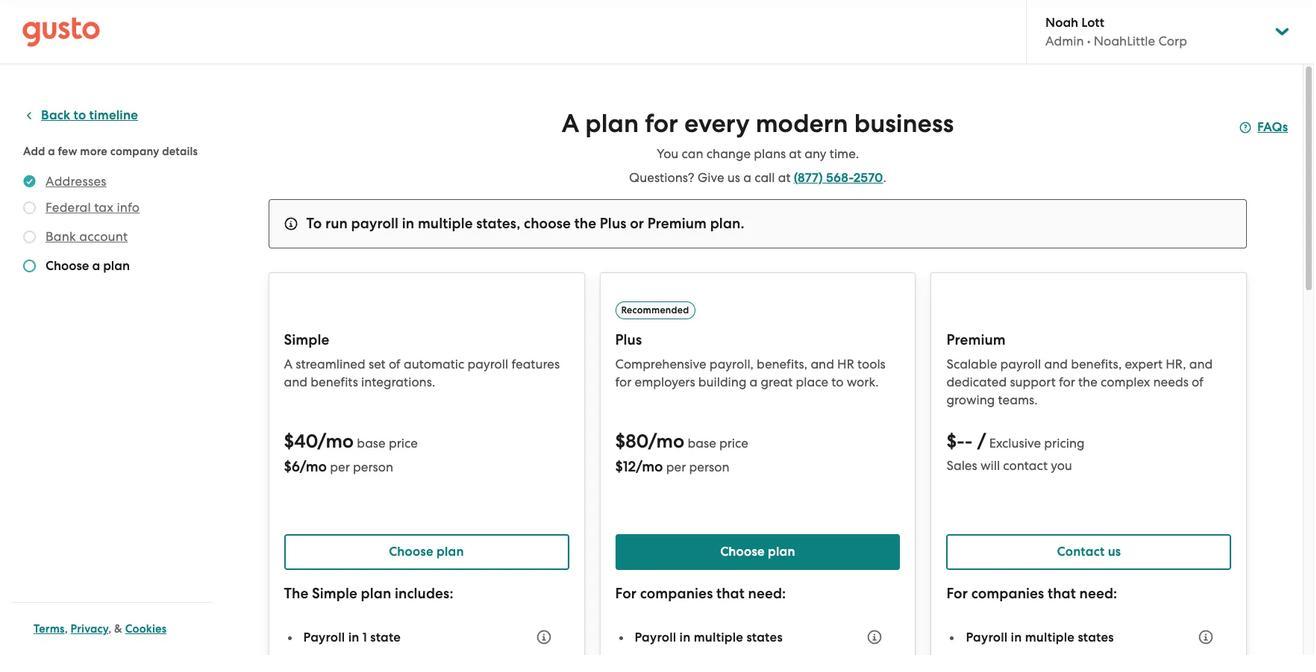 Task type: describe. For each thing, give the bounding box(es) containing it.
1
[[363, 630, 367, 645]]

to inside comprehensive payroll, benefits, and hr tools for employers building a great place to work.
[[832, 375, 844, 390]]

details
[[162, 145, 198, 158]]

employers
[[635, 375, 695, 390]]

growing
[[947, 393, 995, 408]]

expert
[[1125, 357, 1163, 372]]

price for 40
[[389, 436, 418, 451]]

for inside comprehensive payroll, benefits, and hr tools for employers building a great place to work.
[[615, 375, 632, 390]]

in for comprehensive payroll, benefits, and hr tools for employers building a great place to work.
[[680, 630, 691, 645]]

circle check image
[[23, 172, 36, 190]]

great
[[761, 375, 793, 390]]

contact us
[[1057, 544, 1121, 560]]

choose for choose plan
[[720, 544, 765, 560]]

timeline
[[89, 107, 138, 123]]

/mo down benefits
[[318, 430, 354, 453]]

1 vertical spatial plus
[[615, 331, 642, 349]]

choose for choose a plan
[[46, 258, 89, 274]]

multiple for $
[[694, 630, 744, 645]]

can
[[682, 146, 704, 161]]

contact
[[1003, 458, 1048, 473]]

1 vertical spatial simple
[[312, 585, 357, 602]]

payroll,
[[710, 357, 754, 372]]

time.
[[830, 146, 859, 161]]

comprehensive payroll, benefits, and hr tools for employers building a great place to work.
[[615, 357, 886, 390]]

add a few more company details
[[23, 145, 198, 158]]

that for /mo
[[717, 585, 745, 602]]

home image
[[22, 17, 100, 47]]

for for 80
[[615, 585, 637, 602]]

benefits, inside comprehensive payroll, benefits, and hr tools for employers building a great place to work.
[[757, 357, 808, 372]]

federal tax info button
[[46, 199, 140, 216]]

payroll for 80
[[635, 630, 677, 645]]

run
[[325, 215, 348, 232]]

companies for /
[[972, 585, 1045, 602]]

at inside "a plan for every modern business you can change plans at any time."
[[789, 146, 802, 161]]

&
[[114, 623, 122, 636]]

choose inside $ 40 /mo base price $ 6 /mo per person choose plan
[[389, 544, 434, 560]]

privacy
[[71, 623, 108, 636]]

bank account button
[[46, 228, 128, 246]]

add
[[23, 145, 45, 158]]

12
[[623, 458, 636, 475]]

plan.
[[710, 215, 745, 232]]

will
[[981, 458, 1000, 473]]

tax
[[94, 200, 113, 215]]

per for 80
[[666, 460, 686, 475]]

features
[[512, 357, 560, 372]]

more
[[80, 145, 107, 158]]

integrations.
[[361, 375, 435, 390]]

a inside comprehensive payroll, benefits, and hr tools for employers building a great place to work.
[[750, 375, 758, 390]]

terms link
[[34, 623, 65, 636]]

and inside the a streamlined set of automatic payroll features and benefits integrations.
[[284, 375, 308, 390]]

in for a streamlined set of automatic payroll features and benefits integrations.
[[348, 630, 359, 645]]

plan inside 'button'
[[768, 544, 795, 560]]

price for 80
[[720, 436, 749, 451]]

every
[[684, 108, 750, 139]]

-
[[965, 430, 973, 453]]

$-- / exclusive pricing sales will contact you
[[947, 430, 1085, 473]]

base for 40
[[357, 436, 386, 451]]

benefits, inside scalable payroll and benefits, expert hr, and dedicated support for the complex needs of growing teams.
[[1071, 357, 1122, 372]]

scalable payroll and benefits, expert hr, and dedicated support for the complex needs of growing teams.
[[947, 357, 1213, 408]]

6
[[292, 458, 300, 475]]

back
[[41, 107, 70, 123]]

building
[[698, 375, 747, 390]]

recommended
[[621, 304, 689, 316]]

1 , from the left
[[65, 623, 68, 636]]

2 , from the left
[[108, 623, 111, 636]]

contact
[[1057, 544, 1105, 560]]

noahlittle
[[1094, 34, 1156, 49]]

place
[[796, 375, 829, 390]]

work.
[[847, 375, 879, 390]]

state
[[370, 630, 401, 645]]

payroll in multiple states for /mo
[[635, 630, 783, 645]]

choose plan
[[720, 544, 795, 560]]

lott
[[1082, 15, 1105, 31]]

a inside choose a plan list
[[92, 258, 100, 274]]

tools
[[858, 357, 886, 372]]

any
[[805, 146, 827, 161]]

.
[[883, 170, 887, 185]]

cookies
[[125, 623, 167, 636]]

$ 40 /mo base price $ 6 /mo per person choose plan
[[284, 430, 464, 560]]

choose
[[524, 215, 571, 232]]

•
[[1087, 34, 1091, 49]]

needs
[[1154, 375, 1189, 390]]

3 check image from the top
[[23, 260, 36, 272]]

hr
[[838, 357, 854, 372]]

(877)
[[794, 170, 823, 186]]

a for plan
[[562, 108, 579, 139]]

back to timeline
[[41, 107, 138, 123]]

the
[[284, 585, 309, 602]]

addresses button
[[46, 172, 107, 190]]

for for -
[[947, 585, 968, 602]]

hr,
[[1166, 357, 1186, 372]]

that for /
[[1048, 585, 1076, 602]]

bank
[[46, 229, 76, 244]]

states for /mo
[[747, 630, 783, 645]]

account
[[79, 229, 128, 244]]

person for 80
[[689, 460, 730, 475]]

terms
[[34, 623, 65, 636]]

for companies that need: for /
[[947, 585, 1118, 602]]

payroll inside the a streamlined set of automatic payroll features and benefits integrations.
[[468, 357, 508, 372]]

at inside the questions? give us a call at (877) 568-2570 .
[[778, 170, 791, 185]]

scalable
[[947, 357, 997, 372]]

corp
[[1159, 34, 1187, 49]]

choose a plan
[[46, 258, 130, 274]]

to
[[306, 215, 322, 232]]

federal
[[46, 200, 91, 215]]

you
[[657, 146, 679, 161]]

federal tax info
[[46, 200, 140, 215]]

faqs
[[1258, 119, 1289, 135]]

choose plan button for 40
[[284, 534, 569, 570]]

40
[[294, 430, 318, 453]]

0 vertical spatial the
[[575, 215, 596, 232]]



Task type: locate. For each thing, give the bounding box(es) containing it.
premium right or
[[648, 215, 707, 232]]

check image down circle check icon
[[23, 202, 36, 214]]

0 horizontal spatial the
[[575, 215, 596, 232]]

exclusive
[[990, 436, 1041, 451]]

1 horizontal spatial for companies that need:
[[947, 585, 1118, 602]]

at
[[789, 146, 802, 161], [778, 170, 791, 185]]

2 states from the left
[[1078, 630, 1114, 645]]

plans
[[754, 146, 786, 161]]

2 horizontal spatial multiple
[[1025, 630, 1075, 645]]

of inside scalable payroll and benefits, expert hr, and dedicated support for the complex needs of growing teams.
[[1192, 375, 1204, 390]]

per inside $ 40 /mo base price $ 6 /mo per person choose plan
[[330, 460, 350, 475]]

a plan for every modern business you can change plans at any time.
[[562, 108, 954, 161]]

the
[[575, 215, 596, 232], [1079, 375, 1098, 390]]

1 horizontal spatial per
[[666, 460, 686, 475]]

call
[[755, 170, 775, 185]]

0 vertical spatial a
[[562, 108, 579, 139]]

states
[[747, 630, 783, 645], [1078, 630, 1114, 645]]

company
[[110, 145, 159, 158]]

1 horizontal spatial benefits,
[[1071, 357, 1122, 372]]

1 horizontal spatial choose plan button
[[615, 534, 901, 570]]

, left privacy link
[[65, 623, 68, 636]]

cookies button
[[125, 620, 167, 638]]

1 horizontal spatial us
[[1108, 544, 1121, 560]]

plus down recommended
[[615, 331, 642, 349]]

privacy link
[[71, 623, 108, 636]]

simple
[[284, 331, 329, 349], [312, 585, 357, 602]]

business
[[855, 108, 954, 139]]

pricing
[[1044, 436, 1085, 451]]

for companies that need: down contact
[[947, 585, 1118, 602]]

includes:
[[395, 585, 454, 602]]

multiple for $-
[[1025, 630, 1075, 645]]

us inside the questions? give us a call at (877) 568-2570 .
[[728, 170, 740, 185]]

1 choose plan button from the left
[[284, 534, 569, 570]]

that down contact
[[1048, 585, 1076, 602]]

us right give
[[728, 170, 740, 185]]

1 vertical spatial us
[[1108, 544, 1121, 560]]

0 horizontal spatial us
[[728, 170, 740, 185]]

choose inside list
[[46, 258, 89, 274]]

2 base from the left
[[688, 436, 716, 451]]

0 horizontal spatial for
[[615, 585, 637, 602]]

0 vertical spatial premium
[[648, 215, 707, 232]]

a for streamlined
[[284, 357, 293, 372]]

in
[[402, 215, 414, 232], [348, 630, 359, 645], [680, 630, 691, 645], [1011, 630, 1022, 645]]

0 vertical spatial plus
[[600, 215, 627, 232]]

and right hr,
[[1190, 357, 1213, 372]]

a inside the questions? give us a call at (877) 568-2570 .
[[744, 170, 752, 185]]

info
[[117, 200, 140, 215]]

for
[[615, 585, 637, 602], [947, 585, 968, 602]]

to run payroll in multiple states, choose the plus or premium plan.
[[306, 215, 745, 232]]

0 horizontal spatial need:
[[748, 585, 786, 602]]

payroll
[[303, 630, 345, 645], [635, 630, 677, 645], [966, 630, 1008, 645]]

0 horizontal spatial per
[[330, 460, 350, 475]]

1 horizontal spatial payroll in multiple states
[[966, 630, 1114, 645]]

0 horizontal spatial for
[[615, 375, 632, 390]]

0 horizontal spatial to
[[74, 107, 86, 123]]

price down the 'integrations.'
[[389, 436, 418, 451]]

0 horizontal spatial person
[[353, 460, 393, 475]]

1 horizontal spatial companies
[[972, 585, 1045, 602]]

base right 40
[[357, 436, 386, 451]]

2 for companies that need: from the left
[[947, 585, 1118, 602]]

support
[[1010, 375, 1056, 390]]

and up place at the bottom of the page
[[811, 357, 834, 372]]

2 that from the left
[[1048, 585, 1076, 602]]

contact us button
[[947, 534, 1232, 570]]

1 horizontal spatial payroll
[[468, 357, 508, 372]]

1 need: from the left
[[748, 585, 786, 602]]

us inside button
[[1108, 544, 1121, 560]]

2 benefits, from the left
[[1071, 357, 1122, 372]]

for right support
[[1059, 375, 1075, 390]]

noah lott admin • noahlittle corp
[[1046, 15, 1187, 49]]

per inside $ 80 /mo base price $ 12 /mo per person
[[666, 460, 686, 475]]

1 for companies that need: from the left
[[615, 585, 786, 602]]

of inside the a streamlined set of automatic payroll features and benefits integrations.
[[389, 357, 401, 372]]

benefits, up great at the right bottom
[[757, 357, 808, 372]]

1 horizontal spatial to
[[832, 375, 844, 390]]

at right call
[[778, 170, 791, 185]]

benefits, up complex
[[1071, 357, 1122, 372]]

1 horizontal spatial states
[[1078, 630, 1114, 645]]

1 horizontal spatial ,
[[108, 623, 111, 636]]

2 person from the left
[[689, 460, 730, 475]]

price
[[389, 436, 418, 451], [720, 436, 749, 451]]

$ 80 /mo base price $ 12 /mo per person
[[615, 430, 749, 475]]

1 horizontal spatial a
[[562, 108, 579, 139]]

plan
[[585, 108, 639, 139], [103, 258, 130, 274], [437, 544, 464, 560], [768, 544, 795, 560], [361, 585, 391, 602]]

noah
[[1046, 15, 1079, 31]]

1 that from the left
[[717, 585, 745, 602]]

1 payroll in multiple states from the left
[[635, 630, 783, 645]]

0 vertical spatial at
[[789, 146, 802, 161]]

0 horizontal spatial multiple
[[418, 215, 473, 232]]

0 horizontal spatial states
[[747, 630, 783, 645]]

2 horizontal spatial choose
[[720, 544, 765, 560]]

comprehensive
[[615, 357, 707, 372]]

2 price from the left
[[720, 436, 749, 451]]

2 for from the left
[[947, 585, 968, 602]]

payroll right run
[[351, 215, 399, 232]]

1 horizontal spatial price
[[720, 436, 749, 451]]

1 horizontal spatial need:
[[1080, 585, 1118, 602]]

2 horizontal spatial for
[[1059, 375, 1075, 390]]

2 horizontal spatial payroll
[[1001, 357, 1041, 372]]

0 horizontal spatial choose plan button
[[284, 534, 569, 570]]

1 payroll from the left
[[303, 630, 345, 645]]

person inside $ 40 /mo base price $ 6 /mo per person choose plan
[[353, 460, 393, 475]]

1 check image from the top
[[23, 202, 36, 214]]

0 horizontal spatial payroll in multiple states
[[635, 630, 783, 645]]

check image
[[23, 202, 36, 214], [23, 231, 36, 243], [23, 260, 36, 272]]

1 horizontal spatial base
[[688, 436, 716, 451]]

at left any
[[789, 146, 802, 161]]

0 horizontal spatial for companies that need:
[[615, 585, 786, 602]]

sales
[[947, 458, 978, 473]]

us right contact
[[1108, 544, 1121, 560]]

simple right the on the bottom left of the page
[[312, 585, 357, 602]]

0 vertical spatial check image
[[23, 202, 36, 214]]

teams.
[[998, 393, 1038, 408]]

2 check image from the top
[[23, 231, 36, 243]]

$-
[[947, 430, 965, 453]]

2 payroll in multiple states from the left
[[966, 630, 1114, 645]]

the simple plan includes:
[[284, 585, 454, 602]]

2 need: from the left
[[1080, 585, 1118, 602]]

for
[[645, 108, 678, 139], [615, 375, 632, 390], [1059, 375, 1075, 390]]

change
[[707, 146, 751, 161]]

1 horizontal spatial of
[[1192, 375, 1204, 390]]

1 companies from the left
[[640, 585, 713, 602]]

the inside scalable payroll and benefits, expert hr, and dedicated support for the complex needs of growing teams.
[[1079, 375, 1098, 390]]

premium up scalable
[[947, 331, 1006, 349]]

choose
[[46, 258, 89, 274], [389, 544, 434, 560], [720, 544, 765, 560]]

you
[[1051, 458, 1073, 473]]

1 for from the left
[[615, 585, 637, 602]]

1 horizontal spatial person
[[689, 460, 730, 475]]

choose plan button for 80
[[615, 534, 901, 570]]

back to timeline button
[[23, 107, 138, 125]]

per right 12
[[666, 460, 686, 475]]

plus left or
[[600, 215, 627, 232]]

1 vertical spatial at
[[778, 170, 791, 185]]

need: down contact us button
[[1080, 585, 1118, 602]]

payroll left features
[[468, 357, 508, 372]]

3 payroll from the left
[[966, 630, 1008, 645]]

and inside comprehensive payroll, benefits, and hr tools for employers building a great place to work.
[[811, 357, 834, 372]]

a down account
[[92, 258, 100, 274]]

to right back
[[74, 107, 86, 123]]

0 horizontal spatial base
[[357, 436, 386, 451]]

benefits
[[311, 375, 358, 390]]

0 vertical spatial to
[[74, 107, 86, 123]]

per right the 6
[[330, 460, 350, 475]]

base for 80
[[688, 436, 716, 451]]

0 horizontal spatial payroll
[[351, 215, 399, 232]]

0 horizontal spatial ,
[[65, 623, 68, 636]]

1 horizontal spatial choose
[[389, 544, 434, 560]]

person
[[353, 460, 393, 475], [689, 460, 730, 475]]

/mo down employers
[[648, 430, 685, 453]]

0 horizontal spatial benefits,
[[757, 357, 808, 372]]

bank account
[[46, 229, 128, 244]]

to
[[74, 107, 86, 123], [832, 375, 844, 390]]

the right choose
[[575, 215, 596, 232]]

2 horizontal spatial payroll
[[966, 630, 1008, 645]]

0 horizontal spatial price
[[389, 436, 418, 451]]

plan inside $ 40 /mo base price $ 6 /mo per person choose plan
[[437, 544, 464, 560]]

for companies that need:
[[615, 585, 786, 602], [947, 585, 1118, 602]]

need: down choose plan
[[748, 585, 786, 602]]

2 vertical spatial check image
[[23, 260, 36, 272]]

payroll up support
[[1001, 357, 1041, 372]]

2 per from the left
[[666, 460, 686, 475]]

2 companies from the left
[[972, 585, 1045, 602]]

to inside button
[[74, 107, 86, 123]]

for inside scalable payroll and benefits, expert hr, and dedicated support for the complex needs of growing teams.
[[1059, 375, 1075, 390]]

2 payroll from the left
[[635, 630, 677, 645]]

1 horizontal spatial the
[[1079, 375, 1098, 390]]

payroll in multiple states for /
[[966, 630, 1114, 645]]

2 choose plan button from the left
[[615, 534, 901, 570]]

and left benefits
[[284, 375, 308, 390]]

states for /
[[1078, 630, 1114, 645]]

choose a plan list
[[23, 172, 207, 278]]

1 vertical spatial of
[[1192, 375, 1204, 390]]

0 vertical spatial of
[[389, 357, 401, 372]]

1 horizontal spatial payroll
[[635, 630, 677, 645]]

or
[[630, 215, 644, 232]]

plan inside list
[[103, 258, 130, 274]]

0 horizontal spatial choose
[[46, 258, 89, 274]]

a
[[48, 145, 55, 158], [744, 170, 752, 185], [92, 258, 100, 274], [750, 375, 758, 390]]

base inside $ 80 /mo base price $ 12 /mo per person
[[688, 436, 716, 451]]

0 vertical spatial us
[[728, 170, 740, 185]]

modern
[[756, 108, 848, 139]]

for up you
[[645, 108, 678, 139]]

a left call
[[744, 170, 752, 185]]

person for 40
[[353, 460, 393, 475]]

/mo
[[318, 430, 354, 453], [648, 430, 685, 453], [300, 458, 327, 475], [636, 458, 663, 475]]

0 horizontal spatial that
[[717, 585, 745, 602]]

simple up streamlined
[[284, 331, 329, 349]]

a left great at the right bottom
[[750, 375, 758, 390]]

of right set
[[389, 357, 401, 372]]

check image left choose a plan
[[23, 260, 36, 272]]

0 horizontal spatial payroll
[[303, 630, 345, 645]]

companies for /mo
[[640, 585, 713, 602]]

base down building
[[688, 436, 716, 451]]

0 horizontal spatial companies
[[640, 585, 713, 602]]

1 horizontal spatial that
[[1048, 585, 1076, 602]]

need: for /
[[1080, 585, 1118, 602]]

that down choose plan
[[717, 585, 745, 602]]

need:
[[748, 585, 786, 602], [1080, 585, 1118, 602]]

check image for federal
[[23, 202, 36, 214]]

price inside $ 40 /mo base price $ 6 /mo per person choose plan
[[389, 436, 418, 451]]

1 benefits, from the left
[[757, 357, 808, 372]]

(877) 568-2570 link
[[794, 170, 883, 186]]

questions?
[[629, 170, 695, 185]]

streamlined
[[296, 357, 366, 372]]

1 horizontal spatial for
[[947, 585, 968, 602]]

1 vertical spatial check image
[[23, 231, 36, 243]]

payroll in 1 state
[[303, 630, 401, 645]]

1 horizontal spatial for
[[645, 108, 678, 139]]

a left few
[[48, 145, 55, 158]]

0 vertical spatial simple
[[284, 331, 329, 349]]

a streamlined set of automatic payroll features and benefits integrations.
[[284, 357, 560, 390]]

1 price from the left
[[389, 436, 418, 451]]

/mo down 40
[[300, 458, 327, 475]]

few
[[58, 145, 77, 158]]

of right needs
[[1192, 375, 1204, 390]]

base
[[357, 436, 386, 451], [688, 436, 716, 451]]

1 per from the left
[[330, 460, 350, 475]]

to down 'hr'
[[832, 375, 844, 390]]

us
[[728, 170, 740, 185], [1108, 544, 1121, 560]]

payroll inside scalable payroll and benefits, expert hr, and dedicated support for the complex needs of growing teams.
[[1001, 357, 1041, 372]]

1 vertical spatial the
[[1079, 375, 1098, 390]]

in for scalable payroll and benefits, expert hr, and dedicated support for the complex needs of growing teams.
[[1011, 630, 1022, 645]]

1 horizontal spatial premium
[[947, 331, 1006, 349]]

payroll for 40
[[303, 630, 345, 645]]

0 horizontal spatial premium
[[648, 215, 707, 232]]

and up support
[[1045, 357, 1068, 372]]

check image left bank
[[23, 231, 36, 243]]

need: for /mo
[[748, 585, 786, 602]]

0 horizontal spatial of
[[389, 357, 401, 372]]

for companies that need: for /mo
[[615, 585, 786, 602]]

the left complex
[[1079, 375, 1098, 390]]

a inside the a streamlined set of automatic payroll features and benefits integrations.
[[284, 357, 293, 372]]

per for 40
[[330, 460, 350, 475]]

addresses
[[46, 174, 107, 189]]

check image for bank
[[23, 231, 36, 243]]

admin
[[1046, 34, 1084, 49]]

choose plan button
[[284, 534, 569, 570], [615, 534, 901, 570]]

0 horizontal spatial a
[[284, 357, 293, 372]]

1 horizontal spatial multiple
[[694, 630, 744, 645]]

benefits,
[[757, 357, 808, 372], [1071, 357, 1122, 372]]

1 vertical spatial a
[[284, 357, 293, 372]]

price down building
[[720, 436, 749, 451]]

questions? give us a call at (877) 568-2570 .
[[629, 170, 887, 186]]

base inside $ 40 /mo base price $ 6 /mo per person choose plan
[[357, 436, 386, 451]]

1 vertical spatial to
[[832, 375, 844, 390]]

complex
[[1101, 375, 1150, 390]]

for companies that need: down choose plan
[[615, 585, 786, 602]]

person inside $ 80 /mo base price $ 12 /mo per person
[[689, 460, 730, 475]]

for down comprehensive on the bottom of page
[[615, 375, 632, 390]]

, left '&'
[[108, 623, 111, 636]]

dedicated
[[947, 375, 1007, 390]]

for inside "a plan for every modern business you can change plans at any time."
[[645, 108, 678, 139]]

price inside $ 80 /mo base price $ 12 /mo per person
[[720, 436, 749, 451]]

2570
[[854, 170, 883, 186]]

1 vertical spatial premium
[[947, 331, 1006, 349]]

1 states from the left
[[747, 630, 783, 645]]

a inside "a plan for every modern business you can change plans at any time."
[[562, 108, 579, 139]]

plan inside "a plan for every modern business you can change plans at any time."
[[585, 108, 639, 139]]

1 base from the left
[[357, 436, 386, 451]]

1 person from the left
[[353, 460, 393, 475]]

/mo down 80
[[636, 458, 663, 475]]



Task type: vqa. For each thing, say whether or not it's contained in the screenshot.
Recommendations's the Recommendations
no



